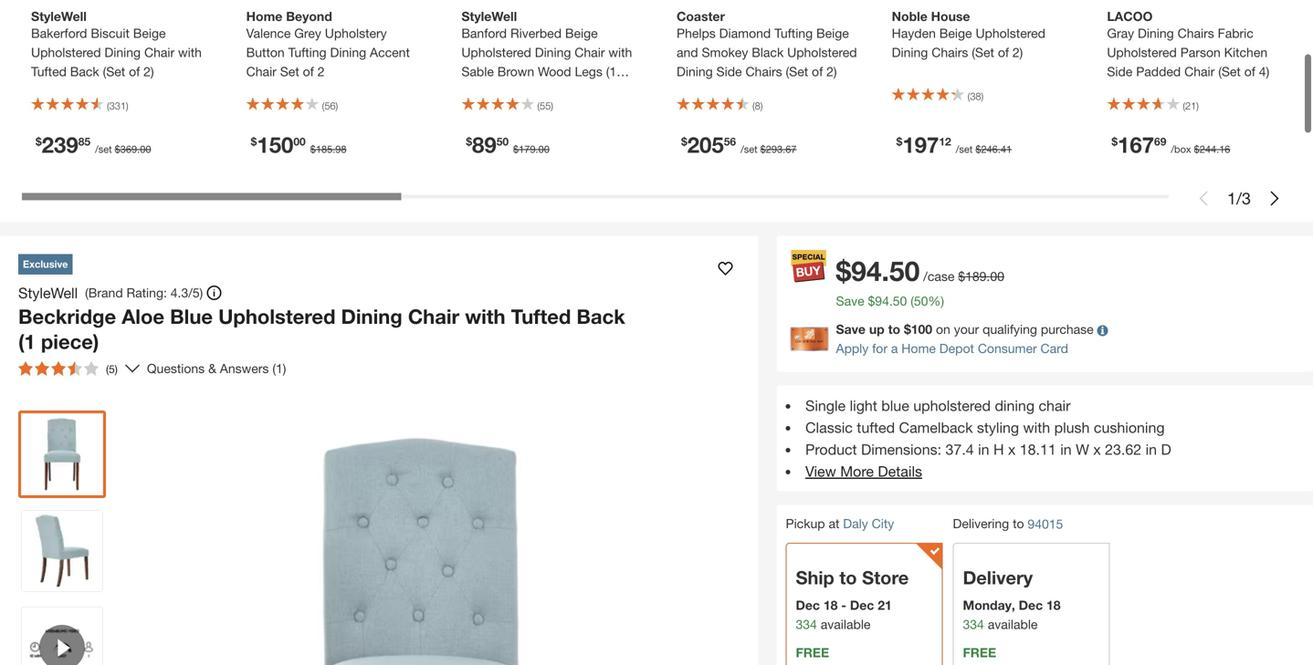 Task type: vqa. For each thing, say whether or not it's contained in the screenshot.
Laundry Room link
no



Task type: describe. For each thing, give the bounding box(es) containing it.
$ left 179
[[466, 135, 472, 148]]

(1 inside stylewell banford riverbed beige upholstered dining chair with sable brown wood legs (1 piece)
[[606, 64, 617, 79]]

sable
[[461, 64, 494, 79]]

tufted inside stylewell bakerford biscuit beige upholstered dining chair with tufted back (set of 2)
[[31, 64, 67, 79]]

$ left 41
[[976, 144, 981, 155]]

chair inside the home beyond valence grey upholstery button tufting dining accent chair set of 2
[[246, 64, 277, 79]]

save $ 94 . 50 ( 50 %)
[[836, 294, 944, 309]]

aloe
[[122, 305, 164, 329]]

56 inside $ 205 56 /set $ 293 . 67
[[724, 135, 736, 148]]

/case
[[923, 269, 955, 284]]

free for monday,
[[963, 646, 996, 661]]

) for 150
[[336, 100, 338, 112]]

dining inside coaster phelps diamond tufting beige and smokey black upholstered dining side chairs (set of 2)
[[677, 64, 713, 79]]

tufting inside the home beyond valence grey upholstery button tufting dining accent chair set of 2
[[288, 45, 327, 60]]

save for save $ 94 . 50 ( 50 %)
[[836, 294, 864, 309]]

$ up up
[[868, 294, 875, 309]]

chairs inside lacoo gray dining chairs fabric upholstered parson kitchen side padded chair (set of 4)
[[1178, 26, 1214, 41]]

00 inside $ 239 85 /set $ 369 . 00
[[140, 144, 151, 155]]

. inside $ 197 12 /set $ 246 . 41
[[998, 144, 1001, 155]]

aloe walnut stylewell dining chairs b6767c 2 64.0 image
[[22, 415, 102, 495]]

3.5 stars image
[[18, 362, 99, 376]]

18 inside the "delivery monday, dec 18 334 available"
[[1047, 598, 1061, 613]]

fabric
[[1218, 26, 1254, 41]]

back inside stylewell bakerford biscuit beige upholstered dining chair with tufted back (set of 2)
[[70, 64, 99, 79]]

$ up save $ 94 . 50 ( 50 %)
[[836, 255, 851, 287]]

369
[[120, 144, 137, 155]]

legs
[[575, 64, 603, 79]]

chairs inside coaster phelps diamond tufting beige and smokey black upholstered dining side chairs (set of 2)
[[746, 64, 782, 79]]

$ 89 50 $ 179 . 00
[[466, 132, 550, 158]]

free for to
[[796, 646, 829, 661]]

plush
[[1054, 419, 1090, 437]]

next slide image
[[1267, 191, 1282, 206]]

upholstered inside coaster phelps diamond tufting beige and smokey black upholstered dining side chairs (set of 2)
[[787, 45, 857, 60]]

styling
[[977, 419, 1019, 437]]

on
[[936, 322, 950, 337]]

( 55 )
[[537, 100, 553, 112]]

18.11
[[1020, 441, 1056, 459]]

179
[[519, 144, 536, 155]]

gray
[[1107, 26, 1134, 41]]

chairs inside noble house hayden beige upholstered dining chairs (set of 2)
[[932, 45, 968, 60]]

$ left the '85'
[[36, 135, 42, 148]]

qualifying
[[983, 322, 1037, 337]]

dining inside the home beyond valence grey upholstery button tufting dining accent chair set of 2
[[330, 45, 366, 60]]

of inside noble house hayden beige upholstered dining chairs (set of 2)
[[998, 45, 1009, 60]]

$ inside "$ 94 . 50 /case $ 189 . 00"
[[958, 269, 965, 284]]

$ right /box
[[1194, 144, 1200, 155]]

available inside the "delivery monday, dec 18 334 available"
[[988, 617, 1038, 632]]

with inside single light blue upholstered dining chair classic tufted camelback styling with plush cushioning product dimensions: 37.4 in h x 18.11 in w x 23.62 in d view more details
[[1023, 419, 1050, 437]]

16
[[1219, 144, 1230, 155]]

(5) button
[[11, 354, 125, 384]]

stylewell link
[[18, 282, 85, 304]]

pickup
[[786, 517, 825, 532]]

67
[[785, 144, 797, 155]]

) for 197
[[981, 91, 984, 102]]

. inside "$ 94 . 50 /case $ 189 . 00"
[[987, 269, 990, 284]]

dimensions:
[[861, 441, 942, 459]]

334 inside the "delivery monday, dec 18 334 available"
[[963, 617, 984, 632]]

0 vertical spatial 94
[[851, 255, 882, 287]]

( 331 )
[[107, 100, 128, 112]]

single light blue upholstered dining chair classic tufted camelback styling with plush cushioning product dimensions: 37.4 in h x 18.11 in w x 23.62 in d view more details
[[805, 397, 1171, 480]]

(set inside coaster phelps diamond tufting beige and smokey black upholstered dining side chairs (set of 2)
[[786, 64, 808, 79]]

/box
[[1171, 144, 1191, 155]]

this is the first slide image
[[1196, 191, 1211, 206]]

$ left 185 on the left top of page
[[251, 135, 257, 148]]

exclusive
[[23, 259, 68, 270]]

205
[[687, 132, 724, 158]]

3
[[1242, 189, 1251, 208]]

light
[[850, 397, 877, 415]]

delivering to 94015
[[953, 517, 1063, 532]]

and
[[677, 45, 698, 60]]

$ 205 56 /set $ 293 . 67
[[681, 132, 797, 158]]

to for 94015
[[1013, 517, 1024, 532]]

%)
[[928, 294, 944, 309]]

chair inside lacoo gray dining chairs fabric upholstered parson kitchen side padded chair (set of 4)
[[1184, 64, 1215, 79]]

0 vertical spatial 56
[[324, 100, 336, 112]]

stylewell bakerford biscuit beige upholstered dining chair with tufted back (set of 2)
[[31, 9, 202, 79]]

dining inside noble house hayden beige upholstered dining chairs (set of 2)
[[892, 45, 928, 60]]

$ down 'and'
[[681, 135, 687, 148]]

beige for 89
[[565, 26, 598, 41]]

) for 167
[[1196, 100, 1199, 112]]

chair inside beckridge aloe blue upholstered dining chair with tufted back (1 piece)
[[408, 305, 459, 329]]

purchase
[[1041, 322, 1094, 337]]

delivery monday, dec 18 334 available
[[963, 567, 1061, 632]]

piece) inside stylewell banford riverbed beige upholstered dining chair with sable brown wood legs (1 piece)
[[461, 83, 496, 98]]

smokey
[[702, 45, 748, 60]]

questions
[[147, 361, 205, 376]]

product
[[805, 441, 857, 459]]

$ 167 69 /box $ 244 . 16
[[1112, 132, 1230, 158]]

piece) inside beckridge aloe blue upholstered dining chair with tufted back (1 piece)
[[41, 330, 99, 354]]

tufting inside coaster phelps diamond tufting beige and smokey black upholstered dining side chairs (set of 2)
[[774, 26, 813, 41]]

/set for 205
[[741, 144, 758, 155]]

rating:
[[126, 286, 167, 301]]

94015
[[1028, 517, 1063, 532]]

wood
[[538, 64, 571, 79]]

set
[[280, 64, 299, 79]]

delivery
[[963, 567, 1033, 589]]

kitchen
[[1224, 45, 1268, 60]]

50 inside the $ 89 50 $ 179 . 00
[[496, 135, 509, 148]]

with inside stylewell bakerford biscuit beige upholstered dining chair with tufted back (set of 2)
[[178, 45, 202, 60]]

/set for 197
[[956, 144, 973, 155]]

98
[[335, 144, 347, 155]]

$ left 12
[[896, 135, 903, 148]]

. inside $ 150 00 $ 185 . 98
[[333, 144, 335, 155]]

2
[[318, 64, 325, 79]]

00 inside $ 150 00 $ 185 . 98
[[293, 135, 306, 148]]

beyond
[[286, 9, 332, 24]]

3 in from the left
[[1146, 441, 1157, 459]]

197
[[903, 132, 939, 158]]

. inside $ 167 69 /box $ 244 . 16
[[1216, 144, 1219, 155]]

upholstered inside stylewell banford riverbed beige upholstered dining chair with sable brown wood legs (1 piece)
[[461, 45, 531, 60]]

dining inside stylewell bakerford biscuit beige upholstered dining chair with tufted back (set of 2)
[[104, 45, 141, 60]]

(1)
[[272, 361, 286, 376]]

parson
[[1180, 45, 1221, 60]]

home beyond valence grey upholstery button tufting dining accent chair set of 2
[[246, 9, 410, 79]]

apply for a home depot consumer card
[[836, 341, 1068, 356]]

$ left 69
[[1112, 135, 1118, 148]]

) for 89
[[551, 100, 553, 112]]

1 horizontal spatial to
[[888, 322, 900, 337]]

coaster
[[677, 9, 725, 24]]

189
[[965, 269, 987, 284]]

tufted
[[857, 419, 895, 437]]

blue
[[881, 397, 909, 415]]

available inside ship to store dec 18 - dec 21 334 available
[[821, 617, 871, 632]]

of inside lacoo gray dining chairs fabric upholstered parson kitchen side padded chair (set of 4)
[[1244, 64, 1255, 79]]

coaster phelps diamond tufting beige and smokey black upholstered dining side chairs (set of 2)
[[677, 9, 857, 79]]

185
[[316, 144, 333, 155]]

city
[[872, 517, 894, 532]]

beige for 197
[[939, 26, 972, 41]]

tufted inside beckridge aloe blue upholstered dining chair with tufted back (1 piece)
[[511, 305, 571, 329]]

single
[[805, 397, 846, 415]]

18 inside ship to store dec 18 - dec 21 334 available
[[824, 598, 838, 613]]

1 vertical spatial 94
[[875, 294, 889, 309]]

12
[[939, 135, 951, 148]]

card
[[1041, 341, 1068, 356]]

aloe walnut stylewell dining chairs b6767c 2 e1.1 image
[[22, 512, 102, 592]]

biscuit
[[91, 26, 130, 41]]

noble house hayden beige upholstered dining chairs (set of 2)
[[892, 9, 1046, 60]]

blue
[[170, 305, 213, 329]]

$ 239 85 /set $ 369 . 00
[[36, 132, 151, 158]]

upholstered inside beckridge aloe blue upholstered dining chair with tufted back (1 piece)
[[218, 305, 336, 329]]

with inside beckridge aloe blue upholstered dining chair with tufted back (1 piece)
[[465, 305, 505, 329]]

chair inside stylewell bakerford biscuit beige upholstered dining chair with tufted back (set of 2)
[[144, 45, 175, 60]]

1 / 3
[[1227, 189, 1251, 208]]

$ 197 12 /set $ 246 . 41
[[896, 132, 1012, 158]]

a
[[891, 341, 898, 356]]

23.62
[[1105, 441, 1142, 459]]

accent
[[370, 45, 410, 60]]

upholstered inside lacoo gray dining chairs fabric upholstered parson kitchen side padded chair (set of 4)
[[1107, 45, 1177, 60]]



Task type: locate. For each thing, give the bounding box(es) containing it.
41
[[1001, 144, 1012, 155]]

(set inside stylewell bakerford biscuit beige upholstered dining chair with tufted back (set of 2)
[[103, 64, 125, 79]]

ship
[[796, 567, 834, 589]]

/set right the '85'
[[95, 144, 112, 155]]

.
[[137, 144, 140, 155], [333, 144, 335, 155], [536, 144, 538, 155], [783, 144, 785, 155], [998, 144, 1001, 155], [1216, 144, 1219, 155], [882, 255, 889, 287], [987, 269, 990, 284], [889, 294, 893, 309]]

00 right 189
[[990, 269, 1004, 284]]

of inside the home beyond valence grey upholstery button tufting dining accent chair set of 2
[[303, 64, 314, 79]]

of
[[998, 45, 1009, 60], [129, 64, 140, 79], [303, 64, 314, 79], [812, 64, 823, 79], [1244, 64, 1255, 79]]

0 horizontal spatial 2)
[[144, 64, 154, 79]]

banford
[[461, 26, 507, 41]]

side down gray
[[1107, 64, 1133, 79]]

chairs up parson
[[1178, 26, 1214, 41]]

upholstered down banford
[[461, 45, 531, 60]]

0 horizontal spatial chairs
[[746, 64, 782, 79]]

button
[[246, 45, 285, 60]]

stylewell for 239
[[31, 9, 87, 24]]

lacoo
[[1107, 9, 1153, 24]]

2 available from the left
[[988, 617, 1038, 632]]

1 horizontal spatial 18
[[1047, 598, 1061, 613]]

stylewell inside stylewell banford riverbed beige upholstered dining chair with sable brown wood legs (1 piece)
[[461, 9, 517, 24]]

) up 98
[[336, 100, 338, 112]]

0 horizontal spatial dec
[[796, 598, 820, 613]]

h
[[994, 441, 1004, 459]]

0 horizontal spatial to
[[839, 567, 857, 589]]

244
[[1200, 144, 1216, 155]]

2) inside noble house hayden beige upholstered dining chairs (set of 2)
[[1013, 45, 1023, 60]]

1 horizontal spatial home
[[902, 341, 936, 356]]

21 up $ 167 69 /box $ 244 . 16
[[1185, 100, 1196, 112]]

00 right 369
[[140, 144, 151, 155]]

94 up save $ 94 . 50 ( 50 %)
[[851, 255, 882, 287]]

1 x from the left
[[1008, 441, 1016, 459]]

56 down 2
[[324, 100, 336, 112]]

tufting up black
[[774, 26, 813, 41]]

delivering
[[953, 517, 1009, 532]]

$ right the 89
[[513, 144, 519, 155]]

0 horizontal spatial tufting
[[288, 45, 327, 60]]

dec inside the "delivery monday, dec 18 334 available"
[[1019, 598, 1043, 613]]

00 left 185 on the left top of page
[[293, 135, 306, 148]]

beige left hayden
[[816, 26, 849, 41]]

1 in from the left
[[978, 441, 989, 459]]

/set inside $ 239 85 /set $ 369 . 00
[[95, 144, 112, 155]]

2 side from the left
[[1107, 64, 1133, 79]]

available down monday,
[[988, 617, 1038, 632]]

167
[[1118, 132, 1154, 158]]

stylewell inside stylewell bakerford biscuit beige upholstered dining chair with tufted back (set of 2)
[[31, 9, 87, 24]]

2 horizontal spatial chairs
[[1178, 26, 1214, 41]]

dec right monday,
[[1019, 598, 1043, 613]]

chairs down house
[[932, 45, 968, 60]]

1
[[1227, 189, 1236, 208]]

4)
[[1259, 64, 1269, 79]]

56
[[324, 100, 336, 112], [724, 135, 736, 148]]

( 56 )
[[322, 100, 338, 112]]

upholstered inside noble house hayden beige upholstered dining chairs (set of 2)
[[976, 26, 1046, 41]]

1 horizontal spatial (1
[[606, 64, 617, 79]]

your
[[954, 322, 979, 337]]

18 left -
[[824, 598, 838, 613]]

0 vertical spatial to
[[888, 322, 900, 337]]

dining
[[995, 397, 1035, 415]]

2 horizontal spatial to
[[1013, 517, 1024, 532]]

21 inside ship to store dec 18 - dec 21 334 available
[[878, 598, 892, 613]]

( for 197
[[968, 91, 970, 102]]

depot
[[939, 341, 974, 356]]

piece) down sable in the top of the page
[[461, 83, 496, 98]]

dining inside stylewell banford riverbed beige upholstered dining chair with sable brown wood legs (1 piece)
[[535, 45, 571, 60]]

beckridge
[[18, 305, 116, 329]]

0 horizontal spatial tufted
[[31, 64, 67, 79]]

beckridge aloe blue upholstered dining chair with tufted back (1 piece)
[[18, 305, 625, 354]]

) up 246
[[981, 91, 984, 102]]

1 horizontal spatial back
[[577, 305, 625, 329]]

upholstered
[[976, 26, 1046, 41], [31, 45, 101, 60], [461, 45, 531, 60], [787, 45, 857, 60], [1107, 45, 1177, 60], [218, 305, 336, 329]]

) for 205
[[760, 100, 763, 112]]

1 vertical spatial to
[[1013, 517, 1024, 532]]

with
[[178, 45, 202, 60], [608, 45, 632, 60], [465, 305, 505, 329], [1023, 419, 1050, 437]]

home inside the home beyond valence grey upholstery button tufting dining accent chair set of 2
[[246, 9, 282, 24]]

1 side from the left
[[716, 64, 742, 79]]

black
[[752, 45, 784, 60]]

$ right the '85'
[[115, 144, 120, 155]]

( for 239
[[107, 100, 109, 112]]

2 beige from the left
[[565, 26, 598, 41]]

upholstered up ( 38 )
[[976, 26, 1046, 41]]

free down monday,
[[963, 646, 996, 661]]

0 horizontal spatial home
[[246, 9, 282, 24]]

daly
[[843, 517, 868, 532]]

) up $ 205 56 /set $ 293 . 67
[[760, 100, 763, 112]]

stylewell up the "bakerford"
[[31, 9, 87, 24]]

334
[[796, 617, 817, 632], [963, 617, 984, 632]]

0 horizontal spatial /set
[[95, 144, 112, 155]]

to up -
[[839, 567, 857, 589]]

/set inside $ 197 12 /set $ 246 . 41
[[956, 144, 973, 155]]

( for 89
[[537, 100, 540, 112]]

$
[[36, 135, 42, 148], [251, 135, 257, 148], [466, 135, 472, 148], [681, 135, 687, 148], [896, 135, 903, 148], [1112, 135, 1118, 148], [115, 144, 120, 155], [310, 144, 316, 155], [513, 144, 519, 155], [760, 144, 766, 155], [976, 144, 981, 155], [1194, 144, 1200, 155], [836, 255, 851, 287], [958, 269, 965, 284], [868, 294, 875, 309]]

1 free from the left
[[796, 646, 829, 661]]

1 available from the left
[[821, 617, 871, 632]]

of inside stylewell bakerford biscuit beige upholstered dining chair with tufted back (set of 2)
[[129, 64, 140, 79]]

1 /set from the left
[[95, 144, 112, 155]]

18 right monday,
[[1047, 598, 1061, 613]]

x right h
[[1008, 441, 1016, 459]]

ship to store dec 18 - dec 21 334 available
[[796, 567, 909, 632]]

beige down house
[[939, 26, 972, 41]]

stylewell for 89
[[461, 9, 517, 24]]

2) inside stylewell bakerford biscuit beige upholstered dining chair with tufted back (set of 2)
[[144, 64, 154, 79]]

side inside lacoo gray dining chairs fabric upholstered parson kitchen side padded chair (set of 4)
[[1107, 64, 1133, 79]]

239
[[42, 132, 78, 158]]

at
[[829, 517, 840, 532]]

more
[[840, 463, 874, 480]]

0 vertical spatial back
[[70, 64, 99, 79]]

chairs down black
[[746, 64, 782, 79]]

save up to $100 on your qualifying purchase
[[836, 322, 1097, 337]]

with inside stylewell banford riverbed beige upholstered dining chair with sable brown wood legs (1 piece)
[[608, 45, 632, 60]]

chair
[[1039, 397, 1071, 415]]

2 vertical spatial chairs
[[746, 64, 782, 79]]

(5) link
[[11, 354, 140, 384]]

apply now image
[[790, 327, 836, 351]]

1 save from the top
[[836, 294, 864, 309]]

1 beige from the left
[[133, 26, 166, 41]]

94 up up
[[875, 294, 889, 309]]

( down wood
[[537, 100, 540, 112]]

4.3
[[171, 286, 188, 301]]

0 horizontal spatial piece)
[[41, 330, 99, 354]]

(set inside noble house hayden beige upholstered dining chairs (set of 2)
[[972, 45, 994, 60]]

stylewell inside the "stylewell" link
[[18, 285, 78, 302]]

0 horizontal spatial 21
[[878, 598, 892, 613]]

save for save up to $100 on your qualifying purchase
[[836, 322, 866, 337]]

upholstered inside stylewell bakerford biscuit beige upholstered dining chair with tufted back (set of 2)
[[31, 45, 101, 60]]

in left w
[[1060, 441, 1072, 459]]

0 horizontal spatial x
[[1008, 441, 1016, 459]]

2 horizontal spatial dec
[[1019, 598, 1043, 613]]

2 dec from the left
[[850, 598, 874, 613]]

0 vertical spatial (1
[[606, 64, 617, 79]]

chair inside stylewell banford riverbed beige upholstered dining chair with sable brown wood legs (1 piece)
[[575, 45, 605, 60]]

stylewell down exclusive
[[18, 285, 78, 302]]

1 horizontal spatial tufted
[[511, 305, 571, 329]]

37.4
[[946, 441, 974, 459]]

$ left 67
[[760, 144, 766, 155]]

331
[[109, 100, 126, 112]]

. inside $ 205 56 /set $ 293 . 67
[[783, 144, 785, 155]]

0 vertical spatial home
[[246, 9, 282, 24]]

) for 239
[[126, 100, 128, 112]]

3 beige from the left
[[816, 26, 849, 41]]

in
[[978, 441, 989, 459], [1060, 441, 1072, 459], [1146, 441, 1157, 459]]

( for 167
[[1183, 100, 1185, 112]]

(1 up 3.5 stars image
[[18, 330, 35, 354]]

) down wood
[[551, 100, 553, 112]]

/set
[[95, 144, 112, 155], [741, 144, 758, 155], [956, 144, 973, 155]]

55
[[540, 100, 551, 112]]

$ right /case
[[958, 269, 965, 284]]

1 horizontal spatial side
[[1107, 64, 1133, 79]]

dining inside beckridge aloe blue upholstered dining chair with tufted back (1 piece)
[[341, 305, 402, 329]]

85
[[78, 135, 90, 148]]

monday,
[[963, 598, 1015, 613]]

noble
[[892, 9, 928, 24]]

dec right -
[[850, 598, 874, 613]]

/set right 12
[[956, 144, 973, 155]]

( up $ 167 69 /box $ 244 . 16
[[1183, 100, 1185, 112]]

upholstered up the (1)
[[218, 305, 336, 329]]

0 horizontal spatial back
[[70, 64, 99, 79]]

4 beige from the left
[[939, 26, 972, 41]]

stylewell banford riverbed beige upholstered dining chair with sable brown wood legs (1 piece)
[[461, 9, 632, 98]]

dec
[[796, 598, 820, 613], [850, 598, 874, 613], [1019, 598, 1043, 613]]

00 inside the $ 89 50 $ 179 . 00
[[538, 144, 550, 155]]

back
[[70, 64, 99, 79], [577, 305, 625, 329]]

0 vertical spatial tufting
[[774, 26, 813, 41]]

1 vertical spatial (1
[[18, 330, 35, 354]]

2 x from the left
[[1093, 441, 1101, 459]]

free
[[796, 646, 829, 661], [963, 646, 996, 661]]

upholstered up padded
[[1107, 45, 1177, 60]]

( up $ 239 85 /set $ 369 . 00
[[107, 100, 109, 112]]

x right w
[[1093, 441, 1101, 459]]

(1 right the legs
[[606, 64, 617, 79]]

to right up
[[888, 322, 900, 337]]

phelps
[[677, 26, 716, 41]]

0 horizontal spatial in
[[978, 441, 989, 459]]

free down ship to store dec 18 - dec 21 334 available
[[796, 646, 829, 661]]

answers
[[220, 361, 269, 376]]

upholstered
[[913, 397, 991, 415]]

0 horizontal spatial 18
[[824, 598, 838, 613]]

stylewell up banford
[[461, 9, 517, 24]]

0 vertical spatial 21
[[1185, 100, 1196, 112]]

21 down store
[[878, 598, 892, 613]]

2 horizontal spatial 2)
[[1013, 45, 1023, 60]]

( for 150
[[322, 100, 324, 112]]

tufting down grey
[[288, 45, 327, 60]]

-
[[841, 598, 846, 613]]

1 vertical spatial save
[[836, 322, 866, 337]]

beige up the legs
[[565, 26, 598, 41]]

beige right biscuit
[[133, 26, 166, 41]]

upholstery
[[325, 26, 387, 41]]

1 horizontal spatial 334
[[963, 617, 984, 632]]

/set for 239
[[95, 144, 112, 155]]

2 334 from the left
[[963, 617, 984, 632]]

piece) down beckridge
[[41, 330, 99, 354]]

0 vertical spatial tufted
[[31, 64, 67, 79]]

1 horizontal spatial piece)
[[461, 83, 496, 98]]

house
[[931, 9, 970, 24]]

56 left 293 at the top right of the page
[[724, 135, 736, 148]]

00 inside "$ 94 . 50 /case $ 189 . 00"
[[990, 269, 1004, 284]]

home up valence
[[246, 9, 282, 24]]

334 down monday,
[[963, 617, 984, 632]]

334 down the ship
[[796, 617, 817, 632]]

camelback
[[899, 419, 973, 437]]

2 in from the left
[[1060, 441, 1072, 459]]

334 inside ship to store dec 18 - dec 21 334 available
[[796, 617, 817, 632]]

2 18 from the left
[[1047, 598, 1061, 613]]

( up $ 205 56 /set $ 293 . 67
[[752, 100, 755, 112]]

(brand
[[85, 286, 123, 301]]

home down $100
[[902, 341, 936, 356]]

0 horizontal spatial (1
[[18, 330, 35, 354]]

bakerford
[[31, 26, 87, 41]]

0 horizontal spatial 334
[[796, 617, 817, 632]]

up
[[869, 322, 885, 337]]

w
[[1076, 441, 1089, 459]]

1 vertical spatial 21
[[878, 598, 892, 613]]

brown
[[497, 64, 534, 79]]

1 vertical spatial tufted
[[511, 305, 571, 329]]

8
[[755, 100, 760, 112]]

beige for 239
[[133, 26, 166, 41]]

1 horizontal spatial x
[[1093, 441, 1101, 459]]

1 horizontal spatial available
[[988, 617, 1038, 632]]

1 vertical spatial chairs
[[932, 45, 968, 60]]

home
[[246, 9, 282, 24], [902, 341, 936, 356]]

18
[[824, 598, 838, 613], [1047, 598, 1061, 613]]

lacoo gray dining chairs fabric upholstered parson kitchen side padded chair (set of 4)
[[1107, 9, 1269, 79]]

/set inside $ 205 56 /set $ 293 . 67
[[741, 144, 758, 155]]

back inside beckridge aloe blue upholstered dining chair with tufted back (1 piece)
[[577, 305, 625, 329]]

side down smokey at top
[[716, 64, 742, 79]]

1 horizontal spatial 2)
[[827, 64, 837, 79]]

2 save from the top
[[836, 322, 866, 337]]

to left 94015
[[1013, 517, 1024, 532]]

( down 2
[[322, 100, 324, 112]]

94
[[851, 255, 882, 287], [875, 294, 889, 309]]

&
[[208, 361, 216, 376]]

1 vertical spatial home
[[902, 341, 936, 356]]

apply for a home depot consumer card link
[[836, 341, 1068, 356]]

2 free from the left
[[963, 646, 996, 661]]

beige inside noble house hayden beige upholstered dining chairs (set of 2)
[[939, 26, 972, 41]]

1 horizontal spatial 56
[[724, 135, 736, 148]]

1 horizontal spatial /set
[[741, 144, 758, 155]]

2)
[[1013, 45, 1023, 60], [144, 64, 154, 79], [827, 64, 837, 79]]

beige inside stylewell bakerford biscuit beige upholstered dining chair with tufted back (set of 2)
[[133, 26, 166, 41]]

hayden
[[892, 26, 936, 41]]

1 vertical spatial tufting
[[288, 45, 327, 60]]

$ left 98
[[310, 144, 316, 155]]

1 horizontal spatial chairs
[[932, 45, 968, 60]]

0 vertical spatial save
[[836, 294, 864, 309]]

dining inside lacoo gray dining chairs fabric upholstered parson kitchen side padded chair (set of 4)
[[1138, 26, 1174, 41]]

89
[[472, 132, 496, 158]]

1 horizontal spatial dec
[[850, 598, 874, 613]]

to inside ship to store dec 18 - dec 21 334 available
[[839, 567, 857, 589]]

3 dec from the left
[[1019, 598, 1043, 613]]

( for 205
[[752, 100, 755, 112]]

2) inside coaster phelps diamond tufting beige and smokey black upholstered dining side chairs (set of 2)
[[827, 64, 837, 79]]

1 horizontal spatial in
[[1060, 441, 1072, 459]]

0 vertical spatial piece)
[[461, 83, 496, 98]]

available down -
[[821, 617, 871, 632]]

2 horizontal spatial in
[[1146, 441, 1157, 459]]

1 334 from the left
[[796, 617, 817, 632]]

50
[[496, 135, 509, 148], [889, 255, 920, 287], [893, 294, 907, 309], [914, 294, 928, 309]]

in left h
[[978, 441, 989, 459]]

/
[[1236, 189, 1242, 208]]

1 horizontal spatial free
[[963, 646, 996, 661]]

upholstered right black
[[787, 45, 857, 60]]

classic
[[805, 419, 853, 437]]

1 vertical spatial back
[[577, 305, 625, 329]]

6274703966001 image
[[22, 608, 102, 666]]

) up $ 167 69 /box $ 244 . 16
[[1196, 100, 1199, 112]]

. inside the $ 89 50 $ 179 . 00
[[536, 144, 538, 155]]

(set inside lacoo gray dining chairs fabric upholstered parson kitchen side padded chair (set of 4)
[[1218, 64, 1241, 79]]

(5)
[[106, 363, 118, 376]]

00 right 179
[[538, 144, 550, 155]]

( left %)
[[911, 294, 914, 309]]

) up 369
[[126, 100, 128, 112]]

(1 inside beckridge aloe blue upholstered dining chair with tufted back (1 piece)
[[18, 330, 35, 354]]

to inside delivering to 94015
[[1013, 517, 1024, 532]]

. inside $ 239 85 /set $ 369 . 00
[[137, 144, 140, 155]]

246
[[981, 144, 998, 155]]

d
[[1161, 441, 1171, 459]]

2 /set from the left
[[741, 144, 758, 155]]

beige inside coaster phelps diamond tufting beige and smokey black upholstered dining side chairs (set of 2)
[[816, 26, 849, 41]]

of inside coaster phelps diamond tufting beige and smokey black upholstered dining side chairs (set of 2)
[[812, 64, 823, 79]]

0 vertical spatial chairs
[[1178, 26, 1214, 41]]

0 horizontal spatial free
[[796, 646, 829, 661]]

info image
[[1097, 326, 1108, 337]]

1 horizontal spatial tufting
[[774, 26, 813, 41]]

94015 link
[[1028, 515, 1063, 534]]

3 /set from the left
[[956, 144, 973, 155]]

0 horizontal spatial 56
[[324, 100, 336, 112]]

2 horizontal spatial /set
[[956, 144, 973, 155]]

to for store
[[839, 567, 857, 589]]

dec down the ship
[[796, 598, 820, 613]]

chairs
[[1178, 26, 1214, 41], [932, 45, 968, 60], [746, 64, 782, 79]]

1 vertical spatial piece)
[[41, 330, 99, 354]]

beige inside stylewell banford riverbed beige upholstered dining chair with sable brown wood legs (1 piece)
[[565, 26, 598, 41]]

0 horizontal spatial side
[[716, 64, 742, 79]]

( up $ 197 12 /set $ 246 . 41
[[968, 91, 970, 102]]

1 horizontal spatial 21
[[1185, 100, 1196, 112]]

1 dec from the left
[[796, 598, 820, 613]]

0 horizontal spatial available
[[821, 617, 871, 632]]

in left the d
[[1146, 441, 1157, 459]]

/set left 293 at the top right of the page
[[741, 144, 758, 155]]

cushioning
[[1094, 419, 1165, 437]]

2 vertical spatial to
[[839, 567, 857, 589]]

1 18 from the left
[[824, 598, 838, 613]]

1 vertical spatial 56
[[724, 135, 736, 148]]

side inside coaster phelps diamond tufting beige and smokey black upholstered dining side chairs (set of 2)
[[716, 64, 742, 79]]

upholstered down the "bakerford"
[[31, 45, 101, 60]]

pickup at daly city
[[786, 517, 894, 532]]

21
[[1185, 100, 1196, 112], [878, 598, 892, 613]]



